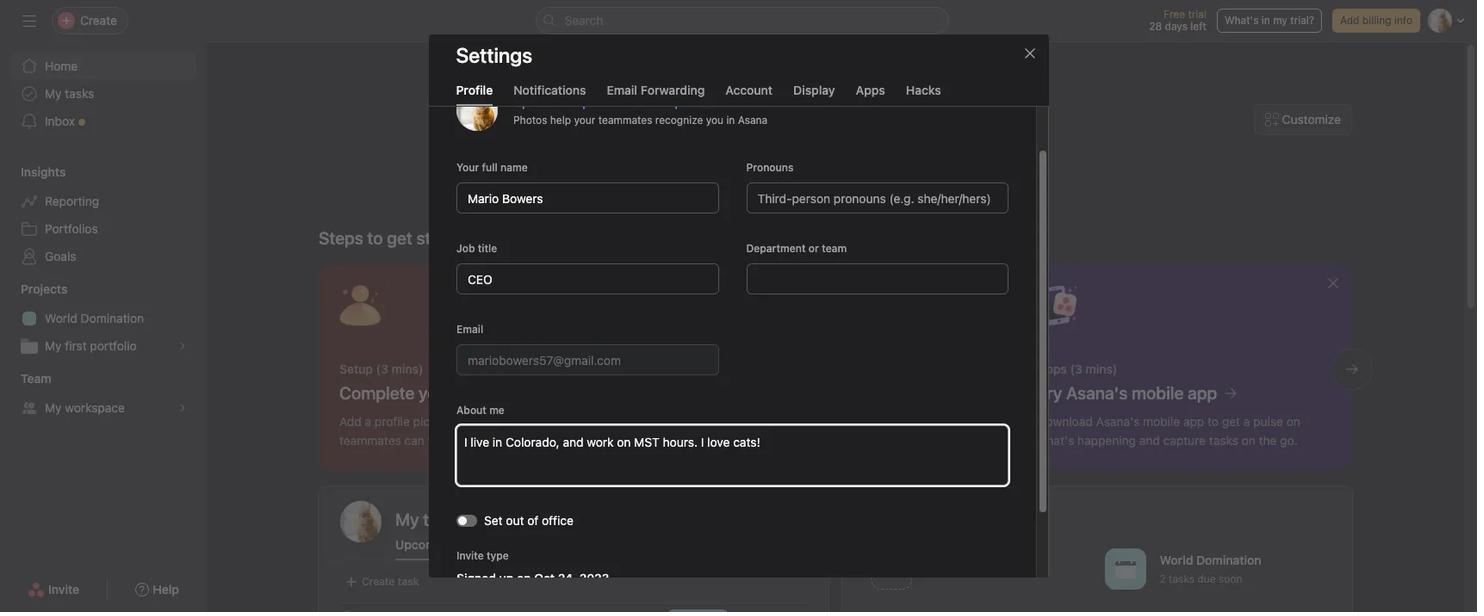 Task type: describe. For each thing, give the bounding box(es) containing it.
my tasks link
[[10, 80, 196, 108]]

reporting
[[45, 194, 99, 209]]

invite for invite type signed up on oct 24, 2023
[[456, 550, 484, 563]]

recognize
[[655, 113, 703, 126]]

days
[[1165, 20, 1188, 33]]

steps to get started
[[319, 228, 472, 248]]

invite type signed up on oct 24, 2023
[[456, 550, 609, 586]]

email forwarding button
[[607, 83, 705, 106]]

notifications button
[[514, 83, 586, 106]]

customize
[[1283, 112, 1342, 127]]

mario
[[901, 146, 967, 179]]

out
[[506, 514, 524, 528]]

mb
[[351, 514, 371, 530]]

display
[[794, 83, 835, 97]]

email forwarding
[[607, 83, 705, 97]]

search
[[565, 13, 604, 28]]

2023
[[579, 571, 609, 586]]

goals link
[[10, 243, 196, 271]]

billing
[[1363, 14, 1392, 27]]

free trial 28 days left
[[1150, 8, 1207, 33]]

inbox
[[45, 114, 75, 128]]

team
[[21, 371, 51, 386]]

world for world domination
[[45, 311, 77, 326]]

your
[[456, 161, 479, 174]]

add billing info
[[1341, 14, 1413, 27]]

create task
[[362, 576, 419, 588]]

overdue button
[[474, 538, 523, 561]]

photos
[[513, 113, 547, 126]]

due
[[1198, 573, 1216, 586]]

my workspace link
[[10, 395, 196, 422]]

insights element
[[0, 157, 207, 274]]

type
[[486, 550, 509, 563]]

account
[[726, 83, 773, 97]]

upcoming
[[395, 538, 454, 552]]

domination for world domination
[[81, 311, 144, 326]]

good afternoon, mario
[[704, 146, 967, 179]]

email for email forwarding
[[607, 83, 638, 97]]

department
[[746, 242, 806, 255]]

profile button
[[456, 83, 493, 106]]

2
[[1160, 573, 1166, 586]]

domination for world domination 2 tasks due soon
[[1197, 553, 1262, 568]]

new
[[556, 94, 579, 109]]

home link
[[10, 53, 196, 80]]

you
[[706, 113, 723, 126]]

portfolio
[[90, 339, 137, 353]]

title
[[477, 242, 497, 255]]

trial
[[1188, 8, 1207, 21]]

what's
[[1225, 14, 1259, 27]]

search list box
[[535, 7, 949, 34]]

team
[[822, 242, 847, 255]]

task
[[398, 576, 419, 588]]

job
[[456, 242, 475, 255]]

or
[[808, 242, 819, 255]]

calendar image
[[1115, 559, 1136, 579]]

pronouns
[[746, 161, 793, 174]]

•
[[618, 94, 624, 109]]

add billing info button
[[1333, 9, 1421, 33]]

I usually work from 9am-5pm PST. Feel free to assign me a task with a due date anytime. Also, I love dogs! text field
[[456, 426, 1009, 486]]

your
[[574, 113, 595, 126]]

upload new photo button
[[513, 94, 615, 109]]

full
[[482, 161, 497, 174]]

up
[[499, 571, 513, 586]]

help
[[550, 113, 571, 126]]

in inside upload new photo • remove photo photos help your teammates recognize you in asana
[[726, 113, 735, 126]]

soon
[[1219, 573, 1243, 586]]

1 photo from the left
[[582, 94, 615, 109]]

my tasks
[[45, 86, 94, 101]]

teams element
[[0, 364, 207, 426]]

name
[[500, 161, 527, 174]]

set out of office
[[484, 514, 573, 528]]

hacks
[[906, 83, 941, 97]]

global element
[[0, 42, 207, 146]]

remove
[[627, 94, 671, 109]]

to
[[368, 228, 383, 248]]

mb button
[[340, 501, 382, 543]]

in inside button
[[1262, 14, 1271, 27]]

close image
[[1023, 47, 1037, 60]]

what's in my trial? button
[[1217, 9, 1323, 33]]

office
[[542, 514, 573, 528]]

department or team
[[746, 242, 847, 255]]

steps
[[319, 228, 363, 248]]

reporting link
[[10, 188, 196, 215]]

hacks button
[[906, 83, 941, 106]]

set out of office switch
[[456, 515, 477, 527]]

my first portfolio link
[[10, 333, 196, 360]]



Task type: vqa. For each thing, say whether or not it's contained in the screenshot.
Invite type Signed up on Oct 24, 2023's Invite
yes



Task type: locate. For each thing, give the bounding box(es) containing it.
goals
[[45, 249, 76, 264]]

upload new photo image
[[456, 90, 498, 131]]

tasks down the home
[[65, 86, 94, 101]]

your full name
[[456, 161, 527, 174]]

my tasks link
[[395, 508, 807, 532]]

asana
[[738, 113, 767, 126]]

my for my tasks
[[45, 86, 62, 101]]

in left the my
[[1262, 14, 1271, 27]]

my for my workspace
[[45, 401, 62, 415]]

apps button
[[856, 83, 886, 106]]

1 vertical spatial invite
[[48, 582, 79, 597]]

create
[[362, 576, 395, 588]]

0 vertical spatial world
[[45, 311, 77, 326]]

workspace
[[65, 401, 125, 415]]

tasks inside the global element
[[65, 86, 94, 101]]

about
[[456, 404, 486, 417]]

1 my from the top
[[45, 86, 62, 101]]

1 vertical spatial domination
[[1197, 553, 1262, 568]]

me
[[489, 404, 504, 417]]

scroll card carousel right image
[[1346, 363, 1360, 377]]

world up 2 on the right of page
[[1160, 553, 1194, 568]]

invite for invite
[[48, 582, 79, 597]]

my left first
[[45, 339, 62, 353]]

1 horizontal spatial tasks
[[1169, 573, 1195, 586]]

profile
[[456, 83, 493, 97]]

first
[[65, 339, 87, 353]]

0 vertical spatial in
[[1262, 14, 1271, 27]]

0 vertical spatial tasks
[[65, 86, 94, 101]]

add
[[1341, 14, 1360, 27]]

0 horizontal spatial domination
[[81, 311, 144, 326]]

my workspace
[[45, 401, 125, 415]]

domination
[[81, 311, 144, 326], [1197, 553, 1262, 568]]

world domination 2 tasks due soon
[[1160, 553, 1262, 586]]

email up teammates
[[607, 83, 638, 97]]

domination inside "link"
[[81, 311, 144, 326]]

on
[[517, 571, 531, 586]]

remove photo button
[[627, 94, 707, 109]]

projects element
[[0, 274, 207, 364]]

invite
[[456, 550, 484, 563], [48, 582, 79, 597]]

apps
[[856, 83, 886, 97]]

1 vertical spatial email
[[456, 323, 483, 336]]

search button
[[535, 7, 949, 34]]

my first portfolio
[[45, 339, 137, 353]]

home
[[45, 59, 78, 73]]

world inside world domination 2 tasks due soon
[[1160, 553, 1194, 568]]

tasks right 2 on the right of page
[[1169, 573, 1195, 586]]

trial?
[[1291, 14, 1315, 27]]

None text field
[[456, 264, 719, 295], [746, 264, 1009, 295], [456, 345, 719, 376], [456, 264, 719, 295], [746, 264, 1009, 295], [456, 345, 719, 376]]

get started
[[387, 228, 472, 248]]

in
[[1262, 14, 1271, 27], [726, 113, 735, 126]]

upload
[[513, 94, 553, 109]]

team button
[[0, 370, 51, 388]]

email up the about on the left of page
[[456, 323, 483, 336]]

my
[[1274, 14, 1288, 27]]

None text field
[[456, 183, 719, 214]]

0 horizontal spatial in
[[726, 113, 735, 126]]

world inside "link"
[[45, 311, 77, 326]]

2 vertical spatial my
[[45, 401, 62, 415]]

inbox link
[[10, 108, 196, 135]]

photo up recognize
[[675, 94, 707, 109]]

1 vertical spatial in
[[726, 113, 735, 126]]

my down team on the bottom of page
[[45, 401, 62, 415]]

0 horizontal spatial invite
[[48, 582, 79, 597]]

insights button
[[0, 164, 66, 181]]

my inside the global element
[[45, 86, 62, 101]]

notifications
[[514, 83, 586, 97]]

settings
[[456, 43, 533, 67]]

display button
[[794, 83, 835, 106]]

1 vertical spatial tasks
[[1169, 573, 1195, 586]]

1 vertical spatial world
[[1160, 553, 1194, 568]]

0 vertical spatial domination
[[81, 311, 144, 326]]

overdue
[[474, 538, 523, 552]]

projects
[[21, 282, 68, 296]]

job title
[[456, 242, 497, 255]]

1 horizontal spatial domination
[[1197, 553, 1262, 568]]

invite inside button
[[48, 582, 79, 597]]

my for my first portfolio
[[45, 339, 62, 353]]

domination up portfolio
[[81, 311, 144, 326]]

my
[[45, 86, 62, 101], [45, 339, 62, 353], [45, 401, 62, 415]]

1 horizontal spatial world
[[1160, 553, 1194, 568]]

tasks inside world domination 2 tasks due soon
[[1169, 573, 1195, 586]]

Third-person pronouns (e.g. she/her/hers) text field
[[746, 183, 1009, 214]]

2 photo from the left
[[675, 94, 707, 109]]

invite button
[[16, 575, 91, 606]]

invite inside invite type signed up on oct 24, 2023
[[456, 550, 484, 563]]

1 horizontal spatial in
[[1262, 14, 1271, 27]]

1 horizontal spatial invite
[[456, 550, 484, 563]]

my inside teams element
[[45, 401, 62, 415]]

1 vertical spatial my
[[45, 339, 62, 353]]

0 horizontal spatial tasks
[[65, 86, 94, 101]]

email inside email forwarding button
[[607, 83, 638, 97]]

account button
[[726, 83, 773, 106]]

my inside "link"
[[45, 339, 62, 353]]

upload new photo • remove photo photos help your teammates recognize you in asana
[[513, 94, 767, 126]]

3 my from the top
[[45, 401, 62, 415]]

projects button
[[0, 281, 68, 298]]

world for world domination 2 tasks due soon
[[1160, 553, 1194, 568]]

world
[[45, 311, 77, 326], [1160, 553, 1194, 568]]

portfolios link
[[10, 215, 196, 243]]

0 horizontal spatial email
[[456, 323, 483, 336]]

afternoon,
[[775, 146, 895, 179]]

portfolios
[[45, 221, 98, 236]]

create task button
[[340, 570, 423, 595]]

email
[[607, 83, 638, 97], [456, 323, 483, 336]]

0 horizontal spatial photo
[[582, 94, 615, 109]]

world domination
[[45, 311, 144, 326]]

of
[[527, 514, 538, 528]]

0 vertical spatial my
[[45, 86, 62, 101]]

teammates
[[598, 113, 652, 126]]

forwarding
[[641, 83, 705, 97]]

2 my from the top
[[45, 339, 62, 353]]

domination up soon
[[1197, 553, 1262, 568]]

left
[[1191, 20, 1207, 33]]

world up first
[[45, 311, 77, 326]]

email for email
[[456, 323, 483, 336]]

1 horizontal spatial email
[[607, 83, 638, 97]]

what's in my trial?
[[1225, 14, 1315, 27]]

hide sidebar image
[[22, 14, 36, 28]]

set
[[484, 514, 502, 528]]

0 horizontal spatial world
[[45, 311, 77, 326]]

0 vertical spatial invite
[[456, 550, 484, 563]]

24,
[[558, 571, 576, 586]]

0 vertical spatial email
[[607, 83, 638, 97]]

tasks
[[65, 86, 94, 101], [1169, 573, 1195, 586]]

photo left •
[[582, 94, 615, 109]]

in right the you
[[726, 113, 735, 126]]

oct
[[534, 571, 555, 586]]

domination inside world domination 2 tasks due soon
[[1197, 553, 1262, 568]]

my up inbox
[[45, 86, 62, 101]]

photo
[[582, 94, 615, 109], [675, 94, 707, 109]]

info
[[1395, 14, 1413, 27]]

1 horizontal spatial photo
[[675, 94, 707, 109]]

28
[[1150, 20, 1162, 33]]



